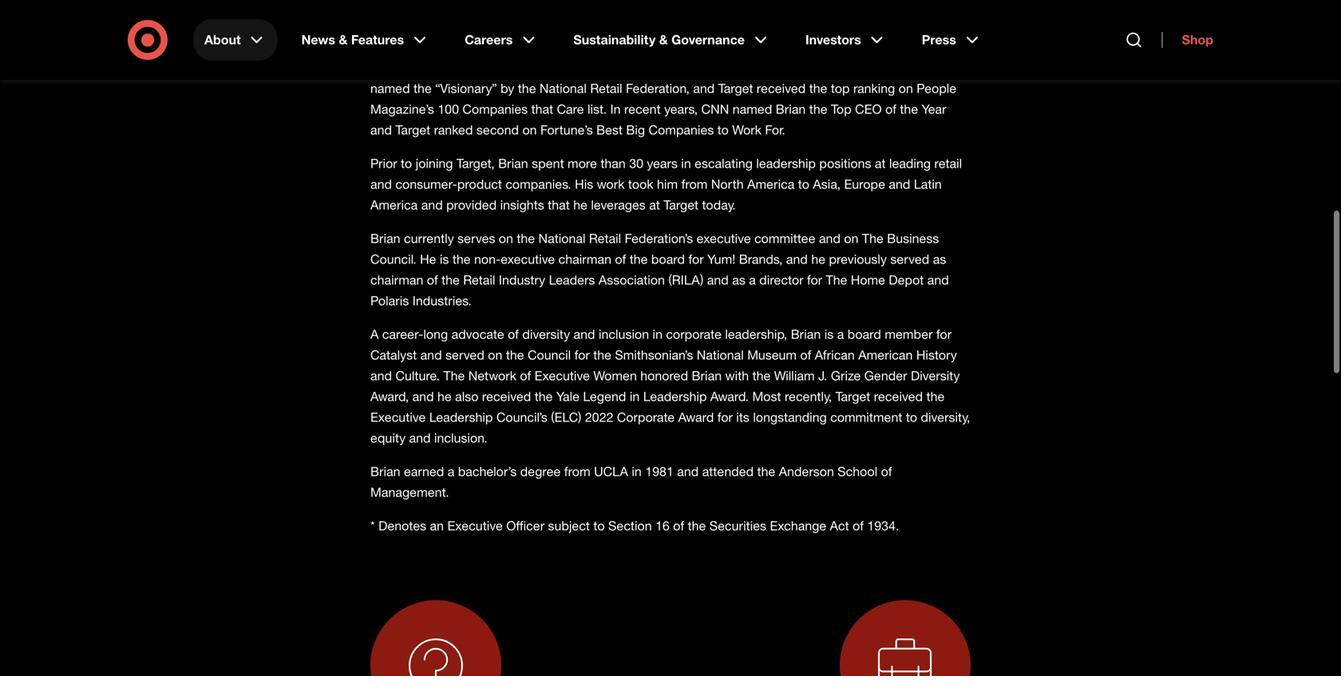 Task type: locate. For each thing, give the bounding box(es) containing it.
leadership down for.
[[757, 156, 816, 171]]

prior to joining target, brian spent more than 30 years in escalating leadership positions at leading retail and consumer-product companies. his work took him from north america to asia, europe and latin america and provided insights that he leverages at target today.
[[371, 156, 963, 213]]

most
[[753, 389, 782, 405]]

honored down smithsonian's
[[641, 368, 689, 384]]

0 vertical spatial chairman
[[559, 252, 612, 267]]

1 vertical spatial honored
[[641, 368, 689, 384]]

1 vertical spatial chairman
[[371, 272, 424, 288]]

from inside prior to joining target, brian spent more than 30 years in escalating leadership positions at leading retail and consumer-product companies. his work took him from north america to asia, europe and latin america and provided insights that he leverages at target today.
[[682, 177, 708, 192]]

the inside brian earned a bachelor's degree from ucla in 1981 and attended the anderson school of management.
[[758, 464, 776, 480]]

african
[[815, 347, 855, 363]]

to down cnn
[[718, 122, 729, 138]]

0 vertical spatial award
[[782, 39, 818, 55]]

1 vertical spatial wooden
[[739, 60, 787, 75]]

1 horizontal spatial with
[[726, 368, 749, 384]]

integrity,
[[371, 60, 418, 75]]

of
[[886, 101, 897, 117], [615, 252, 626, 267], [427, 272, 438, 288], [508, 327, 519, 342], [801, 347, 812, 363], [520, 368, 531, 384], [882, 464, 893, 480], [674, 518, 685, 534], [853, 518, 864, 534]]

council's
[[497, 410, 548, 425]]

0 vertical spatial ucla
[[420, 39, 454, 55]]

0 vertical spatial leadership
[[528, 60, 588, 75]]

0 vertical spatial companies
[[463, 101, 528, 117]]

of right 16
[[674, 518, 685, 534]]

corporate
[[617, 410, 675, 425]]

1 horizontal spatial ucla
[[594, 464, 629, 480]]

target down coach
[[719, 81, 754, 96]]

he inside brian currently serves on the national retail federation's executive committee and on the business council. he is the non-executive chairman of the board for yum! brands, and he previously served as chairman of the retail industry leaders association (rila) and as a director for the home depot and polaris industries.
[[812, 252, 826, 267]]

best
[[597, 122, 623, 138]]

the right 16
[[688, 518, 706, 534]]

federation's
[[625, 231, 693, 246]]

joining
[[416, 156, 453, 171]]

brian up council.
[[371, 231, 401, 246]]

an
[[430, 518, 444, 534]]

to right prior in the left of the page
[[401, 156, 412, 171]]

and inside brian earned a bachelor's degree from ucla in 1981 and attended the anderson school of management.
[[678, 464, 699, 480]]

the up previously at the right
[[863, 231, 884, 246]]

1 horizontal spatial in
[[611, 101, 621, 117]]

received down network
[[482, 389, 531, 405]]

companies up second
[[463, 101, 528, 117]]

2 vertical spatial he
[[438, 389, 452, 405]]

at up europe
[[875, 156, 886, 171]]

0 horizontal spatial with
[[543, 39, 566, 55]]

and up cnn
[[694, 81, 715, 96]]

2 & from the left
[[660, 32, 668, 48]]

leadership up corporate
[[644, 389, 707, 405]]

2 horizontal spatial leadership
[[715, 39, 779, 55]]

a up 'african'
[[838, 327, 845, 342]]

1 horizontal spatial executive
[[448, 518, 503, 534]]

1 vertical spatial that
[[548, 197, 570, 213]]

care
[[557, 101, 584, 117]]

for right 'council'
[[575, 347, 590, 363]]

and up previously at the right
[[819, 231, 841, 246]]

with inside "in 2023, ucla honored brian with the john wooden global leadership award for exemplifying the integrity, ethical values and leadership qualities for which coach wooden was known. in 2022, brian was named the "visionary" by the national retail federation, and target received the top ranking on people magazine's 100 companies that care list. in recent years, cnn named brian the top ceo of the year and target ranked second on fortune's best big companies to work for."
[[543, 39, 566, 55]]

0 horizontal spatial he
[[438, 389, 452, 405]]

brian up people
[[910, 60, 940, 75]]

0 horizontal spatial honored
[[458, 39, 506, 55]]

the down previously at the right
[[826, 272, 848, 288]]

america
[[748, 177, 795, 192], [371, 197, 418, 213]]

2 horizontal spatial executive
[[535, 368, 590, 384]]

ucla left 1981
[[594, 464, 629, 480]]

1 was from the left
[[790, 60, 813, 75]]

long
[[424, 327, 448, 342]]

1 & from the left
[[339, 32, 348, 48]]

0 horizontal spatial was
[[790, 60, 813, 75]]

named down integrity,
[[371, 81, 410, 96]]

1 vertical spatial retail
[[589, 231, 622, 246]]

2 vertical spatial national
[[697, 347, 744, 363]]

about link
[[193, 19, 278, 61]]

received
[[757, 81, 806, 96], [482, 389, 531, 405], [874, 389, 923, 405]]

women
[[594, 368, 637, 384]]

years
[[647, 156, 678, 171]]

0 horizontal spatial a
[[448, 464, 455, 480]]

0 horizontal spatial served
[[446, 347, 485, 363]]

1 horizontal spatial board
[[848, 327, 882, 342]]

chairman down council.
[[371, 272, 424, 288]]

in inside prior to joining target, brian spent more than 30 years in escalating leadership positions at leading retail and consumer-product companies. his work took him from north america to asia, europe and latin america and provided insights that he leverages at target today.
[[682, 156, 691, 171]]

0 vertical spatial with
[[543, 39, 566, 55]]

exemplifying
[[840, 39, 913, 55]]

he inside a career-long advocate of diversity and inclusion in corporate leadership, brian is a board member for catalyst and served on the council for the smithsonian's national museum of african american history and culture. the network of executive women honored brian with the william j. grize gender diversity award, and he also received the yale legend in leadership award. most recently, target received the executive leadership council's (elc) 2022 corporate award for its longstanding commitment to diversity, equity and inclusion.
[[438, 389, 452, 405]]

target down grize
[[836, 389, 871, 405]]

in left 2023,
[[371, 39, 381, 55]]

in inside brian earned a bachelor's degree from ucla in 1981 and attended the anderson school of management.
[[632, 464, 642, 480]]

than
[[601, 156, 626, 171]]

sustainability & governance
[[574, 32, 745, 48]]

retail down the leverages
[[589, 231, 622, 246]]

1 horizontal spatial chairman
[[559, 252, 612, 267]]

on up previously at the right
[[845, 231, 859, 246]]

news & features link
[[290, 19, 441, 61]]

is inside brian currently serves on the national retail federation's executive committee and on the business council. he is the non-executive chairman of the board for yum! brands, and he previously served as chairman of the retail industry leaders association (rila) and as a director for the home depot and polaris industries.
[[440, 252, 449, 267]]

of right act
[[853, 518, 864, 534]]

2 vertical spatial a
[[448, 464, 455, 480]]

1 vertical spatial companies
[[649, 122, 714, 138]]

national up care
[[540, 81, 587, 96]]

for right "director"
[[808, 272, 823, 288]]

1 horizontal spatial executive
[[697, 231, 751, 246]]

wooden right coach
[[739, 60, 787, 75]]

is
[[440, 252, 449, 267], [825, 327, 834, 342]]

1 horizontal spatial at
[[875, 156, 886, 171]]

america right north
[[748, 177, 795, 192]]

ethical
[[422, 60, 460, 75]]

1 vertical spatial served
[[446, 347, 485, 363]]

board
[[652, 252, 685, 267], [848, 327, 882, 342]]

award inside "in 2023, ucla honored brian with the john wooden global leadership award for exemplifying the integrity, ethical values and leadership qualities for which coach wooden was known. in 2022, brian was named the "visionary" by the national retail federation, and target received the top ranking on people magazine's 100 companies that care list. in recent years, cnn named brian the top ceo of the year and target ranked second on fortune's best big companies to work for."
[[782, 39, 818, 55]]

board down federation's
[[652, 252, 685, 267]]

he down his
[[574, 197, 588, 213]]

0 horizontal spatial at
[[650, 197, 660, 213]]

leadership up coach
[[715, 39, 779, 55]]

and right 1981
[[678, 464, 699, 480]]

100
[[438, 101, 459, 117]]

polaris
[[371, 293, 409, 309]]

on up "non-"
[[499, 231, 513, 246]]

1 horizontal spatial a
[[749, 272, 756, 288]]

the
[[863, 231, 884, 246], [826, 272, 848, 288]]

0 vertical spatial board
[[652, 252, 685, 267]]

years,
[[665, 101, 698, 117]]

on inside a career-long advocate of diversity and inclusion in corporate leadership, brian is a board member for catalyst and served on the council for the smithsonian's national museum of african american history and culture. the network of executive women honored brian with the william j. grize gender diversity award, and he also received the yale legend in leadership award. most recently, target received the executive leadership council's (elc) 2022 corporate award for its longstanding commitment to diversity, equity and inclusion.
[[488, 347, 503, 363]]

executive
[[697, 231, 751, 246], [501, 252, 555, 267]]

0 vertical spatial in
[[371, 39, 381, 55]]

2 vertical spatial in
[[611, 101, 621, 117]]

for
[[822, 39, 837, 55], [642, 60, 657, 75], [689, 252, 704, 267], [808, 272, 823, 288], [937, 327, 952, 342], [575, 347, 590, 363], [718, 410, 733, 425]]

0 vertical spatial honored
[[458, 39, 506, 55]]

in right list.
[[611, 101, 621, 117]]

0 vertical spatial that
[[532, 101, 554, 117]]

0 vertical spatial the
[[863, 231, 884, 246]]

0 horizontal spatial received
[[482, 389, 531, 405]]

bachelor's
[[458, 464, 517, 480]]

1 vertical spatial he
[[812, 252, 826, 267]]

at
[[875, 156, 886, 171], [650, 197, 660, 213]]

1 horizontal spatial leadership
[[757, 156, 816, 171]]

1 vertical spatial the
[[826, 272, 848, 288]]

his
[[575, 177, 594, 192]]

history
[[917, 347, 958, 363]]

1934.
[[868, 518, 900, 534]]

& right news
[[339, 32, 348, 48]]

1 horizontal spatial america
[[748, 177, 795, 192]]

leadership inside "in 2023, ucla honored brian with the john wooden global leadership award for exemplifying the integrity, ethical values and leadership qualities for which coach wooden was known. in 2022, brian was named the "visionary" by the national retail federation, and target received the top ranking on people magazine's 100 companies that care list. in recent years, cnn named brian the top ceo of the year and target ranked second on fortune's best big companies to work for."
[[528, 60, 588, 75]]

that down the companies.
[[548, 197, 570, 213]]

0 horizontal spatial executive
[[371, 410, 426, 425]]

the right "attended"
[[758, 464, 776, 480]]

0 horizontal spatial named
[[371, 81, 410, 96]]

ucla inside "in 2023, ucla honored brian with the john wooden global leadership award for exemplifying the integrity, ethical values and leadership qualities for which coach wooden was known. in 2022, brian was named the "visionary" by the national retail federation, and target received the top ranking on people magazine's 100 companies that care list. in recent years, cnn named brian the top ceo of the year and target ranked second on fortune's best big companies to work for."
[[420, 39, 454, 55]]

today.
[[702, 197, 736, 213]]

0 vertical spatial leadership
[[715, 39, 779, 55]]

1 horizontal spatial award
[[782, 39, 818, 55]]

&
[[339, 32, 348, 48], [660, 32, 668, 48]]

1 vertical spatial a
[[838, 327, 845, 342]]

1 horizontal spatial &
[[660, 32, 668, 48]]

act
[[830, 518, 850, 534]]

1 horizontal spatial the
[[863, 231, 884, 246]]

2 horizontal spatial in
[[861, 60, 871, 75]]

america down consumer-
[[371, 197, 418, 213]]

2 vertical spatial retail
[[463, 272, 496, 288]]

executive up industry
[[501, 252, 555, 267]]

award
[[782, 39, 818, 55], [679, 410, 714, 425]]

the down "diversity"
[[927, 389, 945, 405]]

1 vertical spatial at
[[650, 197, 660, 213]]

the left top at top
[[810, 101, 828, 117]]

1 horizontal spatial honored
[[641, 368, 689, 384]]

as down business at the top
[[933, 252, 947, 267]]

1 vertical spatial ucla
[[594, 464, 629, 480]]

1 horizontal spatial as
[[933, 252, 947, 267]]

on down 2022,
[[899, 81, 914, 96]]

the left "top"
[[810, 81, 828, 96]]

companies
[[463, 101, 528, 117], [649, 122, 714, 138]]

0 horizontal spatial in
[[371, 39, 381, 55]]

0 horizontal spatial chairman
[[371, 272, 424, 288]]

executive right an
[[448, 518, 503, 534]]

1 horizontal spatial is
[[825, 327, 834, 342]]

ceo
[[856, 101, 882, 117]]

0 vertical spatial executive
[[697, 231, 751, 246]]

leadership
[[528, 60, 588, 75], [757, 156, 816, 171]]

subject
[[548, 518, 590, 534]]

0 vertical spatial america
[[748, 177, 795, 192]]

1 vertical spatial from
[[565, 464, 591, 480]]

coach
[[698, 60, 736, 75]]

governance
[[672, 32, 745, 48]]

1 vertical spatial is
[[825, 327, 834, 342]]

2 horizontal spatial he
[[812, 252, 826, 267]]

the left the john
[[570, 39, 588, 55]]

is up 'african'
[[825, 327, 834, 342]]

served
[[891, 252, 930, 267], [446, 347, 485, 363]]

1 horizontal spatial wooden
[[739, 60, 787, 75]]

0 horizontal spatial leadership
[[429, 410, 493, 425]]

board up american
[[848, 327, 882, 342]]

2022,
[[874, 60, 906, 75]]

the down serves
[[453, 252, 471, 267]]

a right earned
[[448, 464, 455, 480]]

retail
[[591, 81, 623, 96], [589, 231, 622, 246], [463, 272, 496, 288]]

0 vertical spatial as
[[933, 252, 947, 267]]

with inside a career-long advocate of diversity and inclusion in corporate leadership, brian is a board member for catalyst and served on the council for the smithsonian's national museum of african american history and culture. the network of executive women honored brian with the william j. grize gender diversity award, and he also received the yale legend in leadership award. most recently, target received the executive leadership council's (elc) 2022 corporate award for its longstanding commitment to diversity, equity and inclusion.
[[726, 368, 749, 384]]

of right school at the bottom of page
[[882, 464, 893, 480]]

smithsonian's
[[615, 347, 694, 363]]

1 vertical spatial leadership
[[757, 156, 816, 171]]

retail down "non-"
[[463, 272, 496, 288]]

0 vertical spatial executive
[[535, 368, 590, 384]]

0 horizontal spatial leadership
[[528, 60, 588, 75]]

its
[[737, 410, 750, 425]]

and down committee
[[787, 252, 808, 267]]

in 2023, ucla honored brian with the john wooden global leadership award for exemplifying the integrity, ethical values and leadership qualities for which coach wooden was known. in 2022, brian was named the "visionary" by the national retail federation, and target received the top ranking on people magazine's 100 companies that care list. in recent years, cnn named brian the top ceo of the year and target ranked second on fortune's best big companies to work for.
[[371, 39, 966, 138]]

1 vertical spatial with
[[726, 368, 749, 384]]

in right years
[[682, 156, 691, 171]]

executive up yum!
[[697, 231, 751, 246]]

1 horizontal spatial he
[[574, 197, 588, 213]]

executive up yale
[[535, 368, 590, 384]]

was left known.
[[790, 60, 813, 75]]

he inside prior to joining target, brian spent more than 30 years in escalating leadership positions at leading retail and consumer-product companies. his work took him from north america to asia, europe and latin america and provided insights that he leverages at target today.
[[574, 197, 588, 213]]

escalating
[[695, 156, 753, 171]]

from right him
[[682, 177, 708, 192]]

0 vertical spatial he
[[574, 197, 588, 213]]

received down gender
[[874, 389, 923, 405]]

on
[[899, 81, 914, 96], [523, 122, 537, 138], [499, 231, 513, 246], [845, 231, 859, 246], [488, 347, 503, 363]]

brian up management.
[[371, 464, 401, 480]]

0 vertical spatial from
[[682, 177, 708, 192]]

0 vertical spatial a
[[749, 272, 756, 288]]

brian up for.
[[776, 101, 806, 117]]

cnn
[[702, 101, 729, 117]]

executive down award,
[[371, 410, 426, 425]]

as down yum!
[[733, 272, 746, 288]]

news & features
[[302, 32, 404, 48]]

1 vertical spatial board
[[848, 327, 882, 342]]

for up the (rila)
[[689, 252, 704, 267]]

served down advocate
[[446, 347, 485, 363]]

list.
[[588, 101, 607, 117]]

people
[[917, 81, 957, 96]]

council
[[528, 347, 571, 363]]

1 vertical spatial named
[[733, 101, 773, 117]]

of right ceo
[[886, 101, 897, 117]]

0 horizontal spatial is
[[440, 252, 449, 267]]

0 horizontal spatial from
[[565, 464, 591, 480]]

in up smithsonian's
[[653, 327, 663, 342]]

0 horizontal spatial &
[[339, 32, 348, 48]]

sustainability & governance link
[[563, 19, 782, 61]]

press link
[[911, 19, 994, 61]]

denotes
[[379, 518, 427, 534]]

1 vertical spatial national
[[539, 231, 586, 246]]

0 vertical spatial retail
[[591, 81, 623, 96]]

leadership up care
[[528, 60, 588, 75]]

in
[[371, 39, 381, 55], [861, 60, 871, 75], [611, 101, 621, 117]]

industries.
[[413, 293, 472, 309]]

the up most
[[753, 368, 771, 384]]

honored inside "in 2023, ucla honored brian with the john wooden global leadership award for exemplifying the integrity, ethical values and leadership qualities for which coach wooden was known. in 2022, brian was named the "visionary" by the national retail federation, and target received the top ranking on people magazine's 100 companies that care list. in recent years, cnn named brian the top ceo of the year and target ranked second on fortune's best big companies to work for."
[[458, 39, 506, 55]]

the right by
[[518, 81, 536, 96]]

0 horizontal spatial companies
[[463, 101, 528, 117]]

0 horizontal spatial award
[[679, 410, 714, 425]]

william
[[775, 368, 815, 384]]

him
[[657, 177, 678, 192]]

0 horizontal spatial board
[[652, 252, 685, 267]]

yale
[[557, 389, 580, 405]]

non-
[[474, 252, 501, 267]]

0 vertical spatial national
[[540, 81, 587, 96]]

committee
[[755, 231, 816, 246]]

leadership inside "in 2023, ucla honored brian with the john wooden global leadership award for exemplifying the integrity, ethical values and leadership qualities for which coach wooden was known. in 2022, brian was named the "visionary" by the national retail federation, and target received the top ranking on people magazine's 100 companies that care list. in recent years, cnn named brian the top ceo of the year and target ranked second on fortune's best big companies to work for."
[[715, 39, 779, 55]]

took
[[629, 177, 654, 192]]

16
[[656, 518, 670, 534]]

0 horizontal spatial the
[[826, 272, 848, 288]]

was
[[790, 60, 813, 75], [944, 60, 966, 75]]

top
[[831, 101, 852, 117]]

1 vertical spatial leadership
[[644, 389, 707, 405]]

received up for.
[[757, 81, 806, 96]]

national down corporate
[[697, 347, 744, 363]]

of inside brian earned a bachelor's degree from ucla in 1981 and attended the anderson school of management.
[[882, 464, 893, 480]]

0 horizontal spatial wooden
[[623, 39, 671, 55]]

1981
[[646, 464, 674, 480]]

insights
[[500, 197, 545, 213]]

the left year
[[900, 101, 919, 117]]



Task type: vqa. For each thing, say whether or not it's contained in the screenshot.
is in the Brian currently serves on the National Retail Federation's executive committee and on The Business Council. He is the non-executive chairman of the board for Yum! Brands, and he previously served as chairman of the Retail Industry Leaders Association (RILA) and as a director for The Home Depot and Polaris Industries.
yes



Task type: describe. For each thing, give the bounding box(es) containing it.
consumer-
[[396, 177, 458, 192]]

retail
[[935, 156, 963, 171]]

diversity
[[911, 368, 960, 384]]

1 horizontal spatial named
[[733, 101, 773, 117]]

national inside "in 2023, ucla honored brian with the john wooden global leadership award for exemplifying the integrity, ethical values and leadership qualities for which coach wooden was known. in 2022, brian was named the "visionary" by the national retail federation, and target received the top ranking on people magazine's 100 companies that care list. in recent years, cnn named brian the top ceo of the year and target ranked second on fortune's best big companies to work for."
[[540, 81, 587, 96]]

is inside a career-long advocate of diversity and inclusion in corporate leadership, brian is a board member for catalyst and served on the council for the smithsonian's national museum of african american history and culture. the network of executive women honored brian with the william j. grize gender diversity award, and he also received the yale legend in leadership award. most recently, target received the executive leadership council's (elc) 2022 corporate award for its longstanding commitment to diversity, equity and inclusion.
[[825, 327, 834, 342]]

and right depot
[[928, 272, 949, 288]]

2022
[[585, 410, 614, 425]]

corporate
[[666, 327, 722, 342]]

1 vertical spatial executive
[[371, 410, 426, 425]]

network
[[469, 368, 517, 384]]

a inside brian currently serves on the national retail federation's executive committee and on the business council. he is the non-executive chairman of the board for yum! brands, and he previously served as chairman of the retail industry leaders association (rila) and as a director for the home depot and polaris industries.
[[749, 272, 756, 288]]

for up history
[[937, 327, 952, 342]]

brian inside prior to joining target, brian spent more than 30 years in escalating leadership positions at leading retail and consumer-product companies. his work took him from north america to asia, europe and latin america and provided insights that he leverages at target today.
[[498, 156, 528, 171]]

that inside prior to joining target, brian spent more than 30 years in escalating leadership positions at leading retail and consumer-product companies. his work took him from north america to asia, europe and latin america and provided insights that he leverages at target today.
[[548, 197, 570, 213]]

brian up by
[[509, 39, 539, 55]]

commitment
[[831, 410, 903, 425]]

latin
[[914, 177, 942, 192]]

positions
[[820, 156, 872, 171]]

that inside "in 2023, ucla honored brian with the john wooden global leadership award for exemplifying the integrity, ethical values and leadership qualities for which coach wooden was known. in 2022, brian was named the "visionary" by the national retail federation, and target received the top ranking on people magazine's 100 companies that care list. in recent years, cnn named brian the top ceo of the year and target ranked second on fortune's best big companies to work for."
[[532, 101, 554, 117]]

spent
[[532, 156, 564, 171]]

american
[[859, 347, 913, 363]]

0 vertical spatial named
[[371, 81, 410, 96]]

board inside brian currently serves on the national retail federation's executive committee and on the business council. he is the non-executive chairman of the board for yum! brands, and he previously served as chairman of the retail industry leaders association (rila) and as a director for the home depot and polaris industries.
[[652, 252, 685, 267]]

the left yale
[[535, 389, 553, 405]]

received inside "in 2023, ucla honored brian with the john wooden global leadership award for exemplifying the integrity, ethical values and leadership qualities for which coach wooden was known. in 2022, brian was named the "visionary" by the national retail federation, and target received the top ranking on people magazine's 100 companies that care list. in recent years, cnn named brian the top ceo of the year and target ranked second on fortune's best big companies to work for."
[[757, 81, 806, 96]]

brian earned a bachelor's degree from ucla in 1981 and attended the anderson school of management.
[[371, 464, 893, 500]]

council.
[[371, 252, 417, 267]]

work
[[733, 122, 762, 138]]

year
[[922, 101, 947, 117]]

leaders
[[549, 272, 595, 288]]

2 vertical spatial leadership
[[429, 410, 493, 425]]

from inside brian earned a bachelor's degree from ucla in 1981 and attended the anderson school of management.
[[565, 464, 591, 480]]

degree
[[521, 464, 561, 480]]

of up association
[[615, 252, 626, 267]]

john
[[592, 39, 620, 55]]

brands,
[[739, 252, 783, 267]]

brian up award.
[[692, 368, 722, 384]]

home
[[851, 272, 886, 288]]

target inside prior to joining target, brian spent more than 30 years in escalating leadership positions at leading retail and consumer-product companies. his work took him from north america to asia, europe and latin america and provided insights that he leverages at target today.
[[664, 197, 699, 213]]

careers link
[[454, 19, 550, 61]]

award inside a career-long advocate of diversity and inclusion in corporate leadership, brian is a board member for catalyst and served on the council for the smithsonian's national museum of african american history and culture. the network of executive women honored brian with the william j. grize gender diversity award, and he also received the yale legend in leadership award. most recently, target received the executive leadership council's (elc) 2022 corporate award for its longstanding commitment to diversity, equity and inclusion.
[[679, 410, 714, 425]]

to right 'subject'
[[594, 518, 605, 534]]

1 vertical spatial in
[[861, 60, 871, 75]]

leading
[[890, 156, 931, 171]]

diversity
[[523, 327, 570, 342]]

the up people
[[916, 39, 934, 55]]

a career-long advocate of diversity and inclusion in corporate leadership, brian is a board member for catalyst and served on the council for the smithsonian's national museum of african american history and culture. the network of executive women honored brian with the william j. grize gender diversity award, and he also received the yale legend in leadership award. most recently, target received the executive leadership council's (elc) 2022 corporate award for its longstanding commitment to diversity, equity and inclusion.
[[371, 327, 971, 446]]

0 horizontal spatial america
[[371, 197, 418, 213]]

retail inside "in 2023, ucla honored brian with the john wooden global leadership award for exemplifying the integrity, ethical values and leadership qualities for which coach wooden was known. in 2022, brian was named the "visionary" by the national retail federation, and target received the top ranking on people magazine's 100 companies that care list. in recent years, cnn named brian the top ceo of the year and target ranked second on fortune's best big companies to work for."
[[591, 81, 623, 96]]

the up network
[[506, 347, 524, 363]]

1 horizontal spatial leadership
[[644, 389, 707, 405]]

sustainability
[[574, 32, 656, 48]]

on right second
[[523, 122, 537, 138]]

and up culture. the
[[421, 347, 442, 363]]

member
[[885, 327, 933, 342]]

2 horizontal spatial received
[[874, 389, 923, 405]]

careers
[[465, 32, 513, 48]]

the up industries. on the top left of the page
[[442, 272, 460, 288]]

more
[[568, 156, 597, 171]]

provided
[[447, 197, 497, 213]]

management.
[[371, 485, 449, 500]]

advocate
[[452, 327, 505, 342]]

a
[[371, 327, 379, 342]]

the down 'insights'
[[517, 231, 535, 246]]

association
[[599, 272, 665, 288]]

award,
[[371, 389, 409, 405]]

section
[[609, 518, 652, 534]]

yum!
[[708, 252, 736, 267]]

inclusion.
[[434, 431, 488, 446]]

catalyst
[[371, 347, 417, 363]]

values
[[463, 60, 499, 75]]

ucla inside brian earned a bachelor's degree from ucla in 1981 and attended the anderson school of management.
[[594, 464, 629, 480]]

brian inside brian earned a bachelor's degree from ucla in 1981 and attended the anderson school of management.
[[371, 464, 401, 480]]

inclusion
[[599, 327, 649, 342]]

top
[[831, 81, 850, 96]]

federation,
[[626, 81, 690, 96]]

to left asia,
[[799, 177, 810, 192]]

and down 'magazine's'
[[371, 122, 392, 138]]

for.
[[766, 122, 786, 138]]

target down 'magazine's'
[[396, 122, 431, 138]]

leadership inside prior to joining target, brian spent more than 30 years in escalating leadership positions at leading retail and consumer-product companies. his work took him from north america to asia, europe and latin america and provided insights that he leverages at target today.
[[757, 156, 816, 171]]

the up women
[[594, 347, 612, 363]]

of up william
[[801, 347, 812, 363]]

target inside a career-long advocate of diversity and inclusion in corporate leadership, brian is a board member for catalyst and served on the council for the smithsonian's national museum of african american history and culture. the network of executive women honored brian with the william j. grize gender diversity award, and he also received the yale legend in leadership award. most recently, target received the executive leadership council's (elc) 2022 corporate award for its longstanding commitment to diversity, equity and inclusion.
[[836, 389, 871, 405]]

and down yum!
[[708, 272, 729, 288]]

served inside brian currently serves on the national retail federation's executive committee and on the business council. he is the non-executive chairman of the board for yum! brands, and he previously served as chairman of the retail industry leaders association (rila) and as a director for the home depot and polaris industries.
[[891, 252, 930, 267]]

for left its
[[718, 410, 733, 425]]

anderson
[[779, 464, 835, 480]]

and right the "equity" on the bottom of the page
[[409, 431, 431, 446]]

legend
[[583, 389, 627, 405]]

exchange
[[770, 518, 827, 534]]

and down prior in the left of the page
[[371, 177, 392, 192]]

of left diversity
[[508, 327, 519, 342]]

ranked
[[434, 122, 473, 138]]

companies.
[[506, 177, 572, 192]]

served inside a career-long advocate of diversity and inclusion in corporate leadership, brian is a board member for catalyst and served on the council for the smithsonian's national museum of african american history and culture. the network of executive women honored brian with the william j. grize gender diversity award, and he also received the yale legend in leadership award. most recently, target received the executive leadership council's (elc) 2022 corporate award for its longstanding commitment to diversity, equity and inclusion.
[[446, 347, 485, 363]]

brian currently serves on the national retail federation's executive committee and on the business council. he is the non-executive chairman of the board for yum! brands, and he previously served as chairman of the retail industry leaders association (rila) and as a director for the home depot and polaris industries.
[[371, 231, 949, 309]]

north
[[712, 177, 744, 192]]

& for governance
[[660, 32, 668, 48]]

1 vertical spatial as
[[733, 272, 746, 288]]

the down ethical on the left top of page
[[414, 81, 432, 96]]

0 vertical spatial wooden
[[623, 39, 671, 55]]

earned
[[404, 464, 444, 480]]

and down consumer-
[[422, 197, 443, 213]]

depot
[[889, 272, 924, 288]]

and down culture. the
[[413, 389, 434, 405]]

big
[[627, 122, 645, 138]]

shop link
[[1163, 32, 1214, 48]]

a inside brian earned a bachelor's degree from ucla in 1981 and attended the anderson school of management.
[[448, 464, 455, 480]]

& for features
[[339, 32, 348, 48]]

currently
[[404, 231, 454, 246]]

for up known.
[[822, 39, 837, 55]]

shop
[[1183, 32, 1214, 48]]

(rila)
[[669, 272, 704, 288]]

brian up 'african'
[[791, 327, 821, 342]]

longstanding
[[753, 410, 827, 425]]

business
[[888, 231, 940, 246]]

honored inside a career-long advocate of diversity and inclusion in corporate leadership, brian is a board member for catalyst and served on the council for the smithsonian's national museum of african american history and culture. the network of executive women honored brian with the william j. grize gender diversity award, and he also received the yale legend in leadership award. most recently, target received the executive leadership council's (elc) 2022 corporate award for its longstanding commitment to diversity, equity and inclusion.
[[641, 368, 689, 384]]

product
[[458, 177, 502, 192]]

industry
[[499, 272, 546, 288]]

to inside "in 2023, ucla honored brian with the john wooden global leadership award for exemplifying the integrity, ethical values and leadership qualities for which coach wooden was known. in 2022, brian was named the "visionary" by the national retail federation, and target received the top ranking on people magazine's 100 companies that care list. in recent years, cnn named brian the top ceo of the year and target ranked second on fortune's best big companies to work for."
[[718, 122, 729, 138]]

1 vertical spatial executive
[[501, 252, 555, 267]]

features
[[351, 32, 404, 48]]

known.
[[817, 60, 857, 75]]

30
[[630, 156, 644, 171]]

national inside a career-long advocate of diversity and inclusion in corporate leadership, brian is a board member for catalyst and served on the council for the smithsonian's national museum of african american history and culture. the network of executive women honored brian with the william j. grize gender diversity award, and he also received the yale legend in leadership award. most recently, target received the executive leadership council's (elc) 2022 corporate award for its longstanding commitment to diversity, equity and inclusion.
[[697, 347, 744, 363]]

to inside a career-long advocate of diversity and inclusion in corporate leadership, brian is a board member for catalyst and served on the council for the smithsonian's national museum of african american history and culture. the network of executive women honored brian with the william j. grize gender diversity award, and he also received the yale legend in leadership award. most recently, target received the executive leadership council's (elc) 2022 corporate award for its longstanding commitment to diversity, equity and inclusion.
[[906, 410, 918, 425]]

of down the he
[[427, 272, 438, 288]]

europe
[[845, 177, 886, 192]]

and down leading
[[889, 177, 911, 192]]

board inside a career-long advocate of diversity and inclusion in corporate leadership, brian is a board member for catalyst and served on the council for the smithsonian's national museum of african american history and culture. the network of executive women honored brian with the william j. grize gender diversity award, and he also received the yale legend in leadership award. most recently, target received the executive leadership council's (elc) 2022 corporate award for its longstanding commitment to diversity, equity and inclusion.
[[848, 327, 882, 342]]

2 vertical spatial executive
[[448, 518, 503, 534]]

diversity,
[[921, 410, 971, 425]]

grize
[[831, 368, 861, 384]]

a inside a career-long advocate of diversity and inclusion in corporate leadership, brian is a board member for catalyst and served on the council for the smithsonian's national museum of african american history and culture. the network of executive women honored brian with the william j. grize gender diversity award, and he also received the yale legend in leadership award. most recently, target received the executive leadership council's (elc) 2022 corporate award for its longstanding commitment to diversity, equity and inclusion.
[[838, 327, 845, 342]]

0 vertical spatial at
[[875, 156, 886, 171]]

and right diversity
[[574, 327, 595, 342]]

which
[[661, 60, 695, 75]]

and up award,
[[371, 368, 392, 384]]

of down 'council'
[[520, 368, 531, 384]]

director
[[760, 272, 804, 288]]

officer
[[507, 518, 545, 534]]

news
[[302, 32, 335, 48]]

in up corporate
[[630, 389, 640, 405]]

national inside brian currently serves on the national retail federation's executive committee and on the business council. he is the non-executive chairman of the board for yum! brands, and he previously served as chairman of the retail industry leaders association (rila) and as a director for the home depot and polaris industries.
[[539, 231, 586, 246]]

2 was from the left
[[944, 60, 966, 75]]

of inside "in 2023, ucla honored brian with the john wooden global leadership award for exemplifying the integrity, ethical values and leadership qualities for which coach wooden was known. in 2022, brian was named the "visionary" by the national retail federation, and target received the top ranking on people magazine's 100 companies that care list. in recent years, cnn named brian the top ceo of the year and target ranked second on fortune's best big companies to work for."
[[886, 101, 897, 117]]

qualities
[[591, 60, 639, 75]]

equity
[[371, 431, 406, 446]]

work
[[597, 177, 625, 192]]

*
[[371, 518, 375, 534]]

for up federation,
[[642, 60, 657, 75]]

brian inside brian currently serves on the national retail federation's executive committee and on the business council. he is the non-executive chairman of the board for yum! brands, and he previously served as chairman of the retail industry leaders association (rila) and as a director for the home depot and polaris industries.
[[371, 231, 401, 246]]

the up association
[[630, 252, 648, 267]]

press
[[922, 32, 957, 48]]

fortune's
[[541, 122, 593, 138]]

and up by
[[503, 60, 524, 75]]

school
[[838, 464, 878, 480]]



